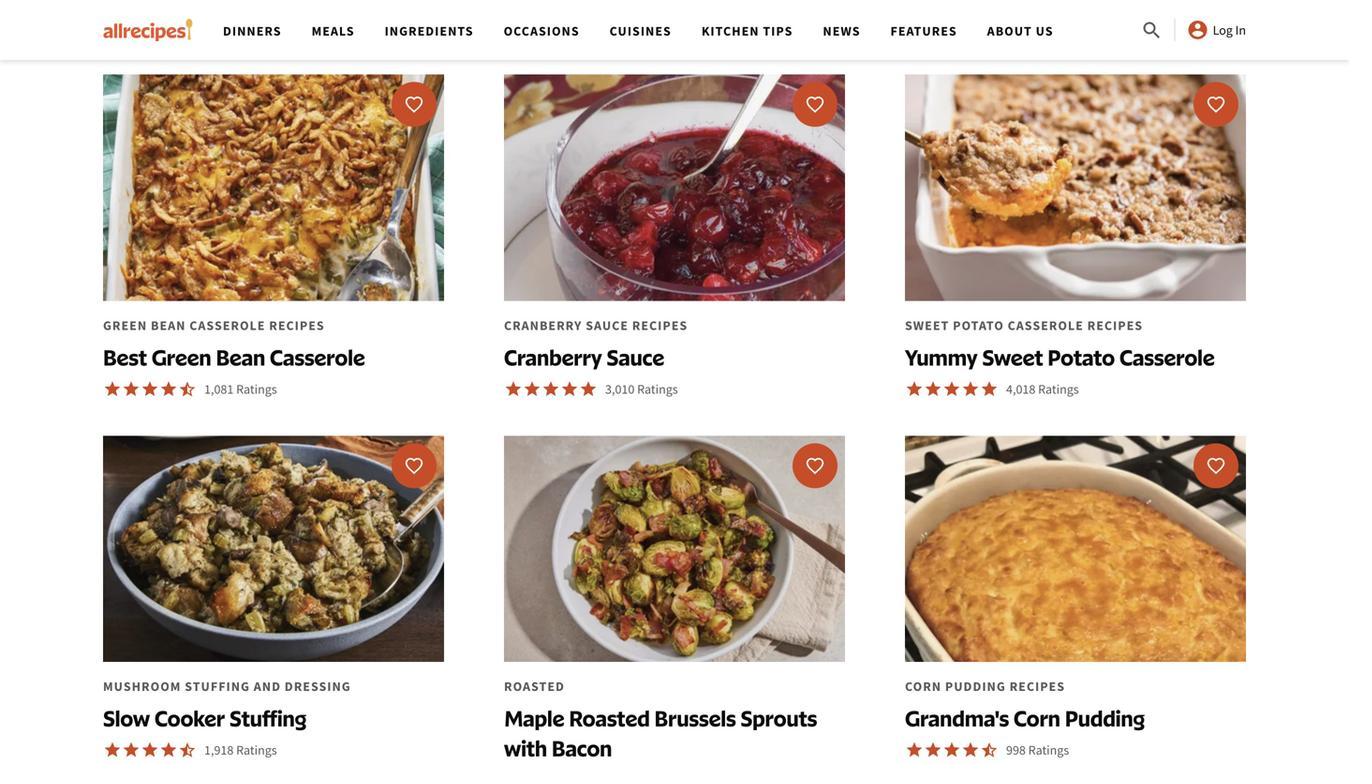 Task type: vqa. For each thing, say whether or not it's contained in the screenshot.
the 998
yes



Task type: describe. For each thing, give the bounding box(es) containing it.
save recipe image for grandma's corn pudding
[[1207, 457, 1226, 475]]

a high angle view looking into a green casserole dish of green bean casserole with a scoop taken out. image
[[103, 75, 444, 301]]

ratings for sweet
[[1038, 381, 1079, 398]]

roasted
[[569, 705, 650, 732]]

save recipe image inside maple roasted brussels sprouts with bacon 'link'
[[806, 457, 825, 475]]

cranberry sauce
[[504, 344, 664, 371]]

about
[[987, 22, 1032, 39]]

1,918 ratings
[[204, 742, 277, 759]]

998
[[1006, 742, 1026, 759]]

save recipe image for slow cooker stuffing
[[405, 457, 424, 475]]

bacon
[[552, 735, 612, 762]]

save recipe image for cranberry sauce
[[806, 95, 825, 114]]

stealing
[[609, 4, 727, 44]]

3,010 ratings
[[605, 381, 678, 398]]

log
[[1213, 22, 1233, 38]]

news
[[823, 22, 861, 39]]

a white ceramic casserole dish of baked corn casserole with appealingly brown crusted edges image
[[905, 436, 1246, 663]]

ratings for corn
[[1029, 742, 1069, 759]]

sauce
[[607, 344, 664, 371]]

ingredients
[[385, 22, 474, 39]]

stuffing
[[230, 705, 307, 732]]

a close up view of a spoonful of sweet potato casserole, topped with pecans and brown sugar, being lifted from a white baking dish. image
[[905, 75, 1246, 301]]

about us
[[987, 22, 1054, 39]]

log in link
[[1187, 19, 1246, 41]]

ratings for green
[[236, 381, 277, 398]]

about us link
[[987, 22, 1054, 39]]

save recipe image for best green bean casserole
[[405, 95, 424, 114]]

news link
[[823, 22, 861, 39]]

fresh cranberry sauce in a glass bowl with a spoon for serving image
[[504, 75, 845, 301]]

bean
[[216, 344, 265, 371]]

cranberry
[[504, 344, 602, 371]]

998 ratings
[[1006, 742, 1069, 759]]

scene-stealing sides link
[[103, 3, 1246, 45]]

maple
[[504, 705, 565, 732]]

home image
[[103, 19, 193, 41]]

sweet
[[983, 344, 1043, 371]]

account image
[[1187, 19, 1209, 41]]

best
[[103, 344, 147, 371]]

meals
[[312, 22, 355, 39]]

star half image for corn
[[980, 741, 999, 760]]

maple roasted brussels sprouts with bacon
[[504, 705, 817, 762]]

3,010
[[605, 381, 635, 398]]

occasions
[[504, 22, 580, 39]]

brussels
[[655, 705, 736, 732]]

yummy
[[905, 344, 978, 371]]

star half image
[[178, 741, 197, 760]]



Task type: locate. For each thing, give the bounding box(es) containing it.
1 horizontal spatial casserole
[[1120, 344, 1215, 371]]

tips
[[763, 22, 793, 39]]

corn
[[1014, 705, 1061, 732]]

with
[[504, 735, 547, 762]]

grandma's corn pudding
[[905, 705, 1145, 732]]

0 horizontal spatial casserole
[[270, 344, 365, 371]]

green
[[152, 344, 211, 371]]

ratings down bean
[[236, 381, 277, 398]]

star half image
[[178, 380, 197, 399], [980, 741, 999, 760]]

casserole right bean
[[270, 344, 365, 371]]

slow
[[103, 705, 150, 732]]

sides
[[734, 4, 811, 44]]

star half image left 998
[[980, 741, 999, 760]]

cuisines link
[[610, 22, 672, 39]]

kitchen
[[702, 22, 760, 39]]

scene-
[[508, 4, 609, 44]]

star image
[[141, 380, 159, 399], [159, 380, 178, 399], [542, 380, 560, 399], [560, 380, 579, 399], [905, 380, 924, 399], [924, 380, 943, 399], [961, 380, 980, 399], [103, 741, 122, 760], [122, 741, 141, 760], [924, 741, 943, 760]]

dinners link
[[223, 22, 282, 39]]

casserole for yummy sweet potato casserole
[[1120, 344, 1215, 371]]

yummy sweet potato casserole
[[905, 344, 1215, 371]]

star half image for green
[[178, 380, 197, 399]]

casserole
[[270, 344, 365, 371], [1120, 344, 1215, 371]]

ratings right 998
[[1029, 742, 1069, 759]]

meals link
[[312, 22, 355, 39]]

occasions link
[[504, 22, 580, 39]]

grandma's
[[905, 705, 1009, 732]]

ratings for sauce
[[637, 381, 678, 398]]

save recipe image
[[405, 95, 424, 114], [1207, 95, 1226, 114], [1207, 457, 1226, 475]]

1 casserole from the left
[[270, 344, 365, 371]]

1,918
[[204, 742, 234, 759]]

navigation containing dinners
[[208, 0, 1141, 60]]

search image
[[1141, 19, 1163, 42]]

arrow_right image
[[819, 14, 841, 37]]

ingredients link
[[385, 22, 474, 39]]

1 vertical spatial star half image
[[980, 741, 999, 760]]

kitchen tips
[[702, 22, 793, 39]]

a close up view on a bowl of slow-cooker stuffing with the slow cooker in the background image
[[103, 436, 444, 663]]

1,081 ratings
[[204, 381, 277, 398]]

cuisines
[[610, 22, 672, 39]]

1,081
[[204, 381, 234, 398]]

ratings for cooker
[[236, 742, 277, 759]]

slow cooker stuffing
[[103, 705, 307, 732]]

star half image left 1,081
[[178, 380, 197, 399]]

maple roasted brussels sprouts with bacon link
[[504, 436, 845, 764]]

us
[[1036, 22, 1054, 39]]

save recipe image
[[806, 95, 825, 114], [405, 457, 424, 475], [806, 457, 825, 475]]

casserole right potato on the right of page
[[1120, 344, 1215, 371]]

features
[[891, 22, 957, 39]]

pudding
[[1065, 705, 1145, 732]]

save recipe image for yummy sweet potato casserole
[[1207, 95, 1226, 114]]

0 vertical spatial star half image
[[178, 380, 197, 399]]

4,018
[[1006, 381, 1036, 398]]

kitchen tips link
[[702, 22, 793, 39]]

ratings down stuffing on the bottom of the page
[[236, 742, 277, 759]]

ratings down yummy sweet potato casserole
[[1038, 381, 1079, 398]]

sprouts
[[741, 705, 817, 732]]

2 casserole from the left
[[1120, 344, 1215, 371]]

4,018 ratings
[[1006, 381, 1079, 398]]

features link
[[891, 22, 957, 39]]

navigation
[[208, 0, 1141, 60]]

1 horizontal spatial star half image
[[980, 741, 999, 760]]

0 horizontal spatial star half image
[[178, 380, 197, 399]]

an overhead view looking into a bowl of bacon maple roasted brussels sprouts. image
[[504, 436, 845, 663]]

cooker
[[155, 705, 225, 732]]

scene-stealing sides
[[508, 4, 811, 44]]

best green bean casserole
[[103, 344, 365, 371]]

dinners
[[223, 22, 282, 39]]

in
[[1236, 22, 1246, 38]]

potato
[[1048, 344, 1115, 371]]

log in
[[1213, 22, 1246, 38]]

star image
[[103, 380, 122, 399], [122, 380, 141, 399], [504, 380, 523, 399], [523, 380, 542, 399], [579, 380, 598, 399], [943, 380, 961, 399], [980, 380, 999, 399], [141, 741, 159, 760], [159, 741, 178, 760], [905, 741, 924, 760], [943, 741, 961, 760], [961, 741, 980, 760]]

ratings right 3,010
[[637, 381, 678, 398]]

ratings
[[236, 381, 277, 398], [637, 381, 678, 398], [1038, 381, 1079, 398], [236, 742, 277, 759], [1029, 742, 1069, 759]]

casserole for best green bean casserole
[[270, 344, 365, 371]]



